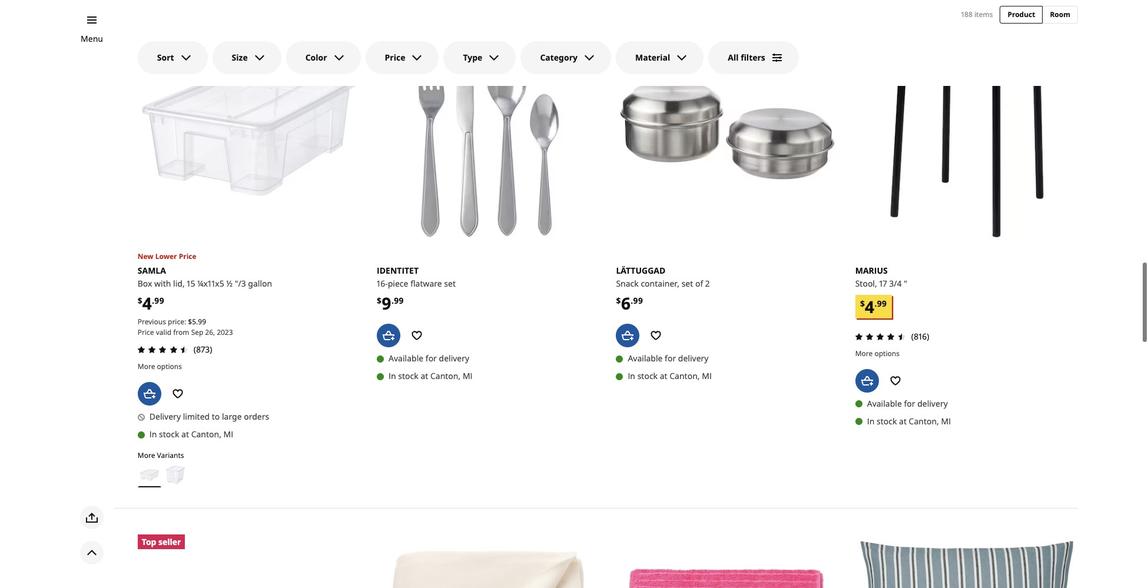 Task type: vqa. For each thing, say whether or not it's contained in the screenshot.
Care
no



Task type: describe. For each thing, give the bounding box(es) containing it.
canton, for save to favorites, lättuggad, snack container, set of 2 image
[[670, 370, 700, 381]]

top seller
[[142, 536, 181, 547]]

"/3
[[235, 277, 246, 289]]

for for 9
[[426, 352, 437, 364]]

½
[[226, 277, 233, 289]]

$ inside previous price: $ 5 . 99 price valid from sep 26, 2023
[[188, 316, 192, 326]]

identitet
[[377, 264, 419, 276]]

save to favorites, lättuggad, snack container, set of 2 image
[[645, 323, 668, 347]]

top seller link
[[138, 534, 361, 589]]

4 inside new lower price samla box with lid, 15 ¼x11x5 ½ "/3 gallon $ 4 . 99
[[142, 292, 152, 314]]

size
[[232, 52, 248, 63]]

samla box with lid, clear, 15 ¼x11x5 ½ "/3 gallon image
[[138, 19, 361, 242]]

korallbuske cushion cover, light blue white/stripe pattern, 20x20 " image
[[856, 534, 1079, 589]]

26,
[[205, 327, 215, 337]]

. inside lättuggad snack container, set of 2 $ 6 . 99
[[631, 294, 633, 306]]

mi for save to favorites, identitet, 16-piece flatware set image
[[463, 370, 473, 381]]

type
[[463, 52, 483, 63]]

large
[[222, 411, 242, 422]]

delivery for 9
[[439, 352, 470, 364]]

$ inside $ 4 . 99
[[861, 298, 865, 309]]

new lower price samla box with lid, 15 ¼x11x5 ½ "/3 gallon $ 4 . 99
[[138, 251, 272, 314]]

188 items
[[962, 9, 993, 19]]

2 vertical spatial more
[[138, 450, 155, 460]]

save to favorites, samla, box with lid image
[[166, 382, 190, 405]]

more options for (873)
[[138, 361, 182, 371]]

menu button
[[81, 32, 103, 45]]

2 horizontal spatial for
[[905, 397, 916, 409]]

$ 4 . 99
[[861, 295, 887, 317]]

save to favorites, marius, stool image
[[884, 369, 908, 392]]

of
[[696, 277, 704, 289]]

stock for save to favorites, lättuggad, snack container, set of 2 image
[[638, 370, 658, 381]]

mi for save to favorites, marius, stool 'image'
[[942, 415, 952, 426]]

category button
[[521, 41, 611, 74]]

set inside lättuggad snack container, set of 2 $ 6 . 99
[[682, 277, 694, 289]]

box
[[138, 277, 152, 289]]

piece
[[388, 277, 409, 289]]

in stock at canton, mi for save to favorites, samla, box with lid icon
[[149, 428, 233, 440]]

in for add to bag, marius, stool image
[[868, 415, 875, 426]]

add to bag, samla, box with lid image
[[138, 382, 161, 405]]

marius
[[856, 264, 888, 276]]

price inside new lower price samla box with lid, 15 ¼x11x5 ½ "/3 gallon $ 4 . 99
[[179, 251, 197, 261]]

sort
[[157, 52, 174, 63]]

15
[[187, 277, 195, 289]]

with
[[154, 277, 171, 289]]

for for 6
[[665, 352, 676, 364]]

snack
[[616, 277, 639, 289]]

marius stool, black, 17 3/4 " image
[[856, 19, 1079, 242]]

orders
[[244, 411, 269, 422]]

category
[[540, 52, 578, 63]]

sort button
[[138, 41, 208, 74]]

to
[[212, 411, 220, 422]]

items
[[975, 9, 993, 19]]

more for delivery limited to large orders
[[138, 361, 155, 371]]

price inside button
[[385, 52, 406, 63]]

3/4
[[890, 277, 902, 289]]

available for 9
[[389, 352, 424, 364]]

at for save to favorites, samla, box with lid icon
[[182, 428, 189, 440]]

lättuggad snack container, set of 2 $ 6 . 99
[[616, 264, 710, 314]]

room button
[[1043, 6, 1079, 24]]

all filters button
[[709, 41, 799, 74]]

2
[[706, 277, 710, 289]]

"
[[904, 277, 908, 289]]

. inside previous price: $ 5 . 99 price valid from sep 26, 2023
[[196, 316, 198, 326]]

filters
[[741, 52, 766, 63]]

identitet 16-piece flatware set $ 9 . 99
[[377, 264, 456, 314]]

container,
[[641, 277, 680, 289]]

from
[[173, 327, 189, 337]]

mi for save to favorites, lättuggad, snack container, set of 2 image
[[702, 370, 712, 381]]

thorgun throw, off-white, 47x63 " image
[[377, 534, 600, 589]]

sep
[[191, 327, 204, 337]]

in for add to bag, samla, box with lid image on the bottom of page
[[149, 428, 157, 440]]

previous price: $ 5 . 99 price valid from sep 26, 2023
[[138, 316, 233, 337]]

stock for save to favorites, marius, stool 'image'
[[877, 415, 897, 426]]



Task type: locate. For each thing, give the bounding box(es) containing it.
in down delivery
[[149, 428, 157, 440]]

lättuggad snack container, set of 2, stainless steel image
[[616, 19, 839, 242]]

lättuggad
[[616, 264, 666, 276]]

$ up sep
[[188, 316, 192, 326]]

stock down save to favorites, lättuggad, snack container, set of 2 image
[[638, 370, 658, 381]]

set
[[444, 277, 456, 289], [682, 277, 694, 289]]

variants
[[157, 450, 184, 460]]

2 horizontal spatial available
[[868, 397, 902, 409]]

(873)
[[194, 344, 212, 355]]

in down add to bag, marius, stool image
[[868, 415, 875, 426]]

.
[[152, 294, 154, 306], [392, 294, 394, 306], [631, 294, 633, 306], [875, 298, 877, 309], [196, 316, 198, 326]]

1 horizontal spatial price
[[179, 251, 197, 261]]

4
[[142, 292, 152, 314], [865, 295, 875, 317]]

$ down 16-
[[377, 294, 382, 306]]

more options down review: 4.5 out of 5 stars. total reviews: 816 "image"
[[856, 348, 900, 358]]

99
[[154, 294, 164, 306], [394, 294, 404, 306], [633, 294, 643, 306], [877, 298, 887, 309], [198, 316, 206, 326]]

4 down stool,
[[865, 295, 875, 317]]

available down save to favorites, marius, stool 'image'
[[868, 397, 902, 409]]

188
[[962, 9, 973, 19]]

in stock at canton, mi for save to favorites, marius, stool 'image'
[[868, 415, 952, 426]]

2 vertical spatial price
[[138, 327, 154, 337]]

delivery for 6
[[679, 352, 709, 364]]

stock for save to favorites, identitet, 16-piece flatware set image
[[398, 370, 419, 381]]

samla
[[138, 264, 166, 276]]

(816)
[[912, 330, 930, 342]]

17
[[880, 277, 888, 289]]

color
[[306, 52, 327, 63]]

options for (816)
[[875, 348, 900, 358]]

stock down delivery
[[159, 428, 179, 440]]

lid,
[[173, 277, 185, 289]]

available for delivery for 9
[[389, 352, 470, 364]]

material button
[[616, 41, 704, 74]]

99 inside lättuggad snack container, set of 2 $ 6 . 99
[[633, 294, 643, 306]]

delivery
[[149, 411, 181, 422]]

mi
[[463, 370, 473, 381], [702, 370, 712, 381], [942, 415, 952, 426], [224, 428, 233, 440]]

99 right 9
[[394, 294, 404, 306]]

0 vertical spatial more
[[856, 348, 873, 358]]

$ down stool,
[[861, 298, 865, 309]]

menu
[[81, 33, 103, 44]]

0 horizontal spatial available for delivery
[[389, 352, 470, 364]]

in stock at canton, mi for save to favorites, identitet, 16-piece flatware set image
[[389, 370, 473, 381]]

limited
[[183, 411, 210, 422]]

more left variants
[[138, 450, 155, 460]]

delivery
[[439, 352, 470, 364], [679, 352, 709, 364], [918, 397, 948, 409]]

available for delivery for 6
[[628, 352, 709, 364]]

color button
[[286, 41, 361, 74]]

0 horizontal spatial available
[[389, 352, 424, 364]]

. down snack
[[631, 294, 633, 306]]

more variants
[[138, 450, 184, 460]]

options down review: 4.5 out of 5 stars. total reviews: 816 "image"
[[875, 348, 900, 358]]

size button
[[212, 41, 281, 74]]

more options down 'review: 4.7 out of 5 stars. total reviews: 873' "image"
[[138, 361, 182, 371]]

at down save to favorites, lättuggad, snack container, set of 2 image
[[660, 370, 668, 381]]

in down add to bag, lättuggad, snack container, set of 2 icon
[[628, 370, 636, 381]]

delivery limited to large orders
[[149, 411, 269, 422]]

1 horizontal spatial 4
[[865, 295, 875, 317]]

at down save to favorites, identitet, 16-piece flatware set image
[[421, 370, 428, 381]]

stock down save to favorites, identitet, 16-piece flatware set image
[[398, 370, 419, 381]]

99 down the with
[[154, 294, 164, 306]]

¼x11x5
[[197, 277, 224, 289]]

2 horizontal spatial available for delivery
[[868, 397, 948, 409]]

lower
[[155, 251, 177, 261]]

product button
[[1001, 6, 1044, 24]]

available for delivery down save to favorites, identitet, 16-piece flatware set image
[[389, 352, 470, 364]]

0 horizontal spatial options
[[157, 361, 182, 371]]

9
[[382, 292, 392, 314]]

gallon
[[248, 277, 272, 289]]

1 vertical spatial more
[[138, 361, 155, 371]]

stock for save to favorites, samla, box with lid icon
[[159, 428, 179, 440]]

in stock at canton, mi down save to favorites, lättuggad, snack container, set of 2 image
[[628, 370, 712, 381]]

set inside identitet 16-piece flatware set $ 9 . 99
[[444, 277, 456, 289]]

canton, for save to favorites, samla, box with lid icon
[[191, 428, 221, 440]]

available
[[389, 352, 424, 364], [628, 352, 663, 364], [868, 397, 902, 409]]

$ inside identitet 16-piece flatware set $ 9 . 99
[[377, 294, 382, 306]]

at down save to favorites, marius, stool 'image'
[[900, 415, 907, 426]]

. down piece
[[392, 294, 394, 306]]

flatware
[[411, 277, 442, 289]]

. down stool,
[[875, 298, 877, 309]]

more
[[856, 348, 873, 358], [138, 361, 155, 371], [138, 450, 155, 460]]

in
[[389, 370, 396, 381], [628, 370, 636, 381], [868, 415, 875, 426], [149, 428, 157, 440]]

0 horizontal spatial delivery
[[439, 352, 470, 364]]

1 set from the left
[[444, 277, 456, 289]]

0 vertical spatial more options
[[856, 348, 900, 358]]

more options for (816)
[[856, 348, 900, 358]]

99 inside previous price: $ 5 . 99 price valid from sep 26, 2023
[[198, 316, 206, 326]]

stock
[[398, 370, 419, 381], [638, 370, 658, 381], [877, 415, 897, 426], [159, 428, 179, 440]]

price button
[[366, 41, 439, 74]]

price
[[385, 52, 406, 63], [179, 251, 197, 261], [138, 327, 154, 337]]

1 vertical spatial more options
[[138, 361, 182, 371]]

top
[[142, 536, 156, 547]]

4 up previous
[[142, 292, 152, 314]]

99 inside new lower price samla box with lid, 15 ¼x11x5 ½ "/3 gallon $ 4 . 99
[[154, 294, 164, 306]]

in stock at canton, mi for save to favorites, lättuggad, snack container, set of 2 image
[[628, 370, 712, 381]]

0 horizontal spatial price
[[138, 327, 154, 337]]

review: 4.5 out of 5 stars. total reviews: 816 image
[[852, 329, 909, 343]]

more for available for delivery
[[856, 348, 873, 358]]

in down add to bag, identitet, 16-piece flatware set icon
[[389, 370, 396, 381]]

. up sep
[[196, 316, 198, 326]]

add to bag, marius, stool image
[[856, 369, 879, 392]]

in for add to bag, lättuggad, snack container, set of 2 icon
[[628, 370, 636, 381]]

. inside new lower price samla box with lid, 15 ¼x11x5 ½ "/3 gallon $ 4 . 99
[[152, 294, 154, 306]]

more options
[[856, 348, 900, 358], [138, 361, 182, 371]]

options for (873)
[[157, 361, 182, 371]]

. down box
[[152, 294, 154, 306]]

2 set from the left
[[682, 277, 694, 289]]

at for save to favorites, marius, stool 'image'
[[900, 415, 907, 426]]

available down save to favorites, lättuggad, snack container, set of 2 image
[[628, 352, 663, 364]]

stool,
[[856, 277, 878, 289]]

in for add to bag, identitet, 16-piece flatware set icon
[[389, 370, 396, 381]]

identitet 16-piece flatware set, stainless steel image
[[377, 19, 600, 242]]

at for save to favorites, identitet, 16-piece flatware set image
[[421, 370, 428, 381]]

available for delivery down save to favorites, lättuggad, snack container, set of 2 image
[[628, 352, 709, 364]]

2 horizontal spatial price
[[385, 52, 406, 63]]

$ down box
[[138, 294, 142, 306]]

at for save to favorites, lättuggad, snack container, set of 2 image
[[660, 370, 668, 381]]

in stock at canton, mi down save to favorites, identitet, 16-piece flatware set image
[[389, 370, 473, 381]]

1 horizontal spatial set
[[682, 277, 694, 289]]

more down 'review: 4.7 out of 5 stars. total reviews: 873' "image"
[[138, 361, 155, 371]]

canton, for save to favorites, identitet, 16-piece flatware set image
[[431, 370, 461, 381]]

at down "limited"
[[182, 428, 189, 440]]

review: 4.7 out of 5 stars. total reviews: 873 image
[[134, 342, 191, 357]]

0 vertical spatial price
[[385, 52, 406, 63]]

$ inside lättuggad snack container, set of 2 $ 6 . 99
[[616, 294, 621, 306]]

in stock at canton, mi down save to favorites, marius, stool 'image'
[[868, 415, 952, 426]]

product
[[1008, 9, 1036, 19]]

set left of
[[682, 277, 694, 289]]

$ down snack
[[616, 294, 621, 306]]

previous
[[138, 316, 166, 326]]

$ inside new lower price samla box with lid, 15 ¼x11x5 ½ "/3 gallon $ 4 . 99
[[138, 294, 142, 306]]

mi for save to favorites, samla, box with lid icon
[[224, 428, 233, 440]]

marius stool, 17 3/4 "
[[856, 264, 908, 289]]

99 inside $ 4 . 99
[[877, 298, 887, 309]]

0 horizontal spatial more options
[[138, 361, 182, 371]]

canton, for save to favorites, marius, stool 'image'
[[909, 415, 940, 426]]

samla box with lid, clear, 15 ¼x11x11 "/6 gallon image
[[165, 465, 185, 485]]

99 inside identitet 16-piece flatware set $ 9 . 99
[[394, 294, 404, 306]]

99 right 5
[[198, 316, 206, 326]]

material
[[636, 52, 671, 63]]

room
[[1051, 9, 1071, 19]]

. inside $ 4 . 99
[[875, 298, 877, 309]]

for down save to favorites, lättuggad, snack container, set of 2 image
[[665, 352, 676, 364]]

all
[[728, 52, 739, 63]]

stock down save to favorites, marius, stool 'image'
[[877, 415, 897, 426]]

16-
[[377, 277, 388, 289]]

1 horizontal spatial options
[[875, 348, 900, 358]]

at
[[421, 370, 428, 381], [660, 370, 668, 381], [900, 415, 907, 426], [182, 428, 189, 440]]

99 down 17
[[877, 298, 887, 309]]

available for 6
[[628, 352, 663, 364]]

for down save to favorites, identitet, 16-piece flatware set image
[[426, 352, 437, 364]]

add to bag, identitet, 16-piece flatware set image
[[377, 323, 401, 347]]

new
[[138, 251, 154, 261]]

available for delivery
[[389, 352, 470, 364], [628, 352, 709, 364], [868, 397, 948, 409]]

options
[[875, 348, 900, 358], [157, 361, 182, 371]]

0 vertical spatial options
[[875, 348, 900, 358]]

pärkla shoe bag, 19x8 ¾ " image
[[138, 534, 361, 589]]

0 horizontal spatial for
[[426, 352, 437, 364]]

0 horizontal spatial set
[[444, 277, 456, 289]]

for down save to favorites, marius, stool 'image'
[[905, 397, 916, 409]]

options down 'review: 4.7 out of 5 stars. total reviews: 873' "image"
[[157, 361, 182, 371]]

valid
[[156, 327, 172, 337]]

for
[[426, 352, 437, 364], [665, 352, 676, 364], [905, 397, 916, 409]]

1 vertical spatial options
[[157, 361, 182, 371]]

in stock at canton, mi
[[389, 370, 473, 381], [628, 370, 712, 381], [868, 415, 952, 426], [149, 428, 233, 440]]

seller
[[158, 536, 181, 547]]

2023
[[217, 327, 233, 337]]

1 horizontal spatial for
[[665, 352, 676, 364]]

set right flatware
[[444, 277, 456, 289]]

$
[[138, 294, 142, 306], [377, 294, 382, 306], [616, 294, 621, 306], [861, 298, 865, 309], [188, 316, 192, 326]]

available down save to favorites, identitet, 16-piece flatware set image
[[389, 352, 424, 364]]

1 horizontal spatial available for delivery
[[628, 352, 709, 364]]

more down review: 4.5 out of 5 stars. total reviews: 816 "image"
[[856, 348, 873, 358]]

6
[[621, 292, 631, 314]]

save to favorites, identitet, 16-piece flatware set image
[[405, 323, 429, 347]]

in stock at canton, mi down "limited"
[[149, 428, 233, 440]]

add to bag, lättuggad, snack container, set of 2 image
[[616, 323, 640, 347]]

0 horizontal spatial 4
[[142, 292, 152, 314]]

1 vertical spatial price
[[179, 251, 197, 261]]

price inside previous price: $ 5 . 99 price valid from sep 26, 2023
[[138, 327, 154, 337]]

1 horizontal spatial available
[[628, 352, 663, 364]]

type button
[[444, 41, 516, 74]]

available for delivery down save to favorites, marius, stool 'image'
[[868, 397, 948, 409]]

99 right 6
[[633, 294, 643, 306]]

. inside identitet 16-piece flatware set $ 9 . 99
[[392, 294, 394, 306]]

price:
[[168, 316, 186, 326]]

all filters
[[728, 52, 766, 63]]

vågsjön bath towel, bright pink, 28x55 " image
[[616, 534, 839, 589]]

2 horizontal spatial delivery
[[918, 397, 948, 409]]

canton,
[[431, 370, 461, 381], [670, 370, 700, 381], [909, 415, 940, 426], [191, 428, 221, 440]]

5
[[192, 316, 196, 326]]

1 horizontal spatial more options
[[856, 348, 900, 358]]

1 horizontal spatial delivery
[[679, 352, 709, 364]]



